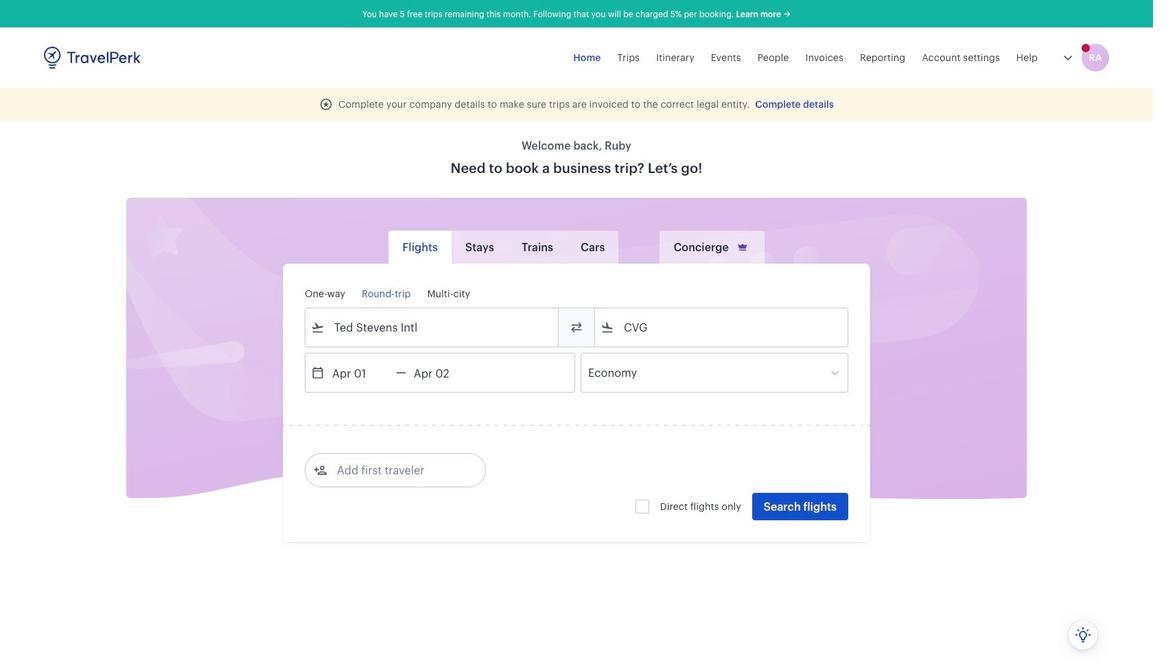Task type: describe. For each thing, give the bounding box(es) containing it.
Depart text field
[[325, 354, 396, 392]]

Return text field
[[406, 354, 478, 392]]

From search field
[[325, 316, 540, 338]]



Task type: locate. For each thing, give the bounding box(es) containing it.
Add first traveler search field
[[327, 459, 470, 481]]

To search field
[[614, 316, 830, 338]]



